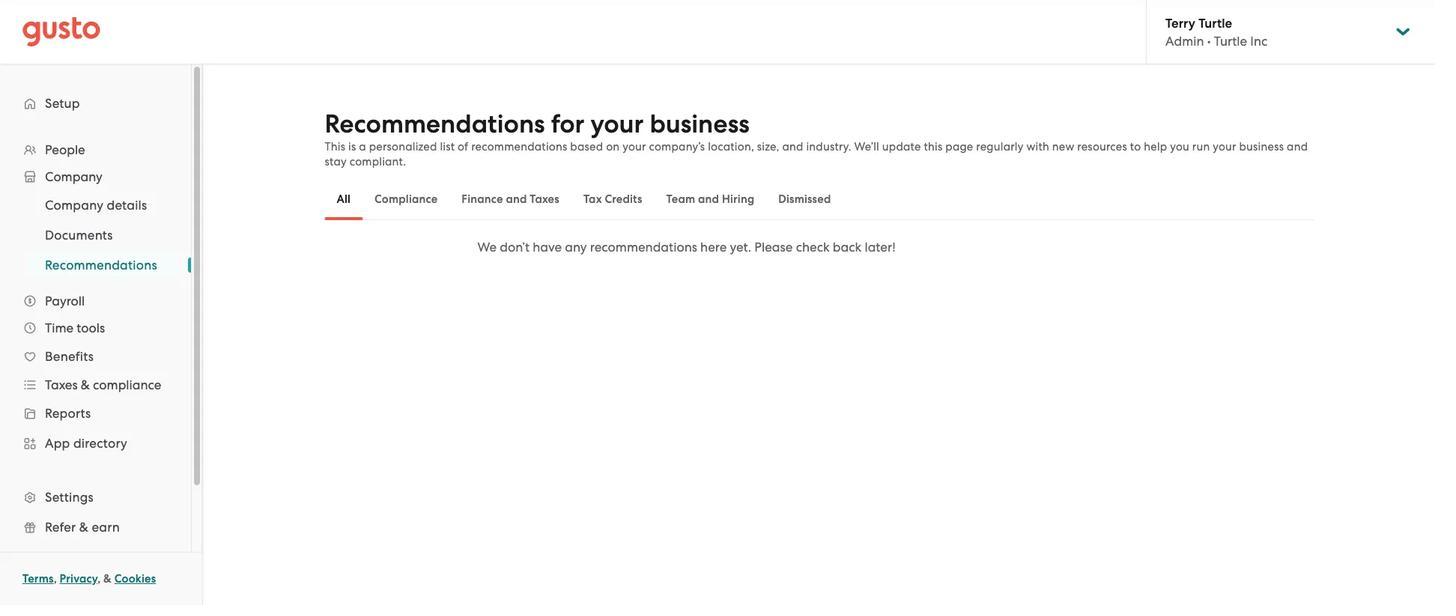 Task type: vqa. For each thing, say whether or not it's contained in the screenshot.
upload
no



Task type: describe. For each thing, give the bounding box(es) containing it.
finance and taxes button
[[450, 181, 571, 217]]

terry
[[1165, 15, 1195, 31]]

finance and taxes
[[462, 192, 559, 206]]

compliant.
[[350, 155, 406, 168]]

admin
[[1165, 34, 1204, 48]]

company details
[[45, 198, 147, 213]]

1 vertical spatial recommendations
[[590, 240, 697, 255]]

upgrade link
[[15, 544, 176, 571]]

company for company
[[45, 169, 102, 184]]

we'll
[[854, 140, 879, 153]]

your right the run
[[1213, 140, 1236, 153]]

app
[[45, 436, 70, 451]]

this
[[924, 140, 943, 153]]

tax
[[583, 192, 602, 206]]

setup
[[45, 96, 80, 111]]

1 horizontal spatial business
[[1239, 140, 1284, 153]]

list containing company details
[[0, 190, 191, 280]]

dismissed
[[778, 192, 831, 206]]

have
[[533, 240, 562, 255]]

tax credits button
[[571, 181, 654, 217]]

details
[[107, 198, 147, 213]]

2 , from the left
[[98, 572, 101, 586]]

all
[[337, 192, 351, 206]]

terms
[[22, 572, 54, 586]]

documents
[[45, 228, 113, 243]]

reports
[[45, 406, 91, 421]]

reports link
[[15, 400, 176, 427]]

compliance
[[375, 192, 438, 206]]

credits
[[605, 192, 642, 206]]

on
[[606, 140, 620, 153]]

privacy
[[60, 572, 98, 586]]

cookies
[[114, 572, 156, 586]]

refer & earn link
[[15, 514, 176, 541]]

people button
[[15, 136, 176, 163]]

don't
[[500, 240, 530, 255]]

company for company details
[[45, 198, 103, 213]]

location,
[[708, 140, 754, 153]]

refer & earn
[[45, 520, 120, 535]]

time
[[45, 321, 73, 336]]

new
[[1052, 140, 1074, 153]]

is
[[348, 140, 356, 153]]

taxes inside button
[[530, 192, 559, 206]]

benefits link
[[15, 343, 176, 370]]

yet.
[[730, 240, 751, 255]]

earn
[[92, 520, 120, 535]]

recommendations inside recommendations for your business this is a personalized list of recommendations based on your company's location, size, and industry. we'll update this page regularly with new resources to help you run your business and stay compliant.
[[471, 140, 567, 153]]

any
[[565, 240, 587, 255]]

run
[[1192, 140, 1210, 153]]

& for compliance
[[81, 378, 90, 392]]

all button
[[325, 181, 363, 217]]

terms link
[[22, 572, 54, 586]]

team and hiring button
[[654, 181, 766, 217]]

terry turtle admin • turtle inc
[[1165, 15, 1268, 48]]

check
[[796, 240, 830, 255]]

time tools
[[45, 321, 105, 336]]

1 , from the left
[[54, 572, 57, 586]]

upgrade
[[45, 550, 98, 565]]

taxes inside dropdown button
[[45, 378, 78, 392]]

your right on
[[623, 140, 646, 153]]

team
[[666, 192, 695, 206]]

•
[[1207, 34, 1211, 48]]

documents link
[[27, 222, 176, 249]]

benefits
[[45, 349, 94, 364]]

payroll button
[[15, 288, 176, 315]]

app directory link
[[15, 430, 176, 457]]

home image
[[22, 17, 100, 47]]

tools
[[77, 321, 105, 336]]

recommendations for recommendations for your business this is a personalized list of recommendations based on your company's location, size, and industry. we'll update this page regularly with new resources to help you run your business and stay compliant.
[[325, 109, 545, 139]]

help
[[1144, 140, 1167, 153]]

a
[[359, 140, 366, 153]]

back
[[833, 240, 862, 255]]

based
[[570, 140, 603, 153]]

app directory
[[45, 436, 127, 451]]



Task type: locate. For each thing, give the bounding box(es) containing it.
company inside dropdown button
[[45, 169, 102, 184]]

settings link
[[15, 484, 176, 511]]

recommendations inside recommendations for your business this is a personalized list of recommendations based on your company's location, size, and industry. we'll update this page regularly with new resources to help you run your business and stay compliant.
[[325, 109, 545, 139]]

1 vertical spatial business
[[1239, 140, 1284, 153]]

finance
[[462, 192, 503, 206]]

1 vertical spatial &
[[79, 520, 88, 535]]

recommendations link
[[27, 252, 176, 279]]

recommendations
[[325, 109, 545, 139], [45, 258, 157, 273]]

update
[[882, 140, 921, 153]]

1 horizontal spatial ,
[[98, 572, 101, 586]]

recommendations
[[471, 140, 567, 153], [590, 240, 697, 255]]

taxes
[[530, 192, 559, 206], [45, 378, 78, 392]]

setup link
[[15, 90, 176, 117]]

company
[[45, 169, 102, 184], [45, 198, 103, 213]]

dismissed button
[[766, 181, 843, 217]]

privacy link
[[60, 572, 98, 586]]

recommendations up list
[[325, 109, 545, 139]]

0 horizontal spatial recommendations
[[45, 258, 157, 273]]

& down upgrade link
[[103, 572, 112, 586]]

settings
[[45, 490, 94, 505]]

later!
[[865, 240, 896, 255]]

recommendations down credits
[[590, 240, 697, 255]]

turtle up •
[[1199, 15, 1232, 31]]

taxes up reports
[[45, 378, 78, 392]]

size,
[[757, 140, 779, 153]]

business up company's
[[650, 109, 750, 139]]

0 vertical spatial recommendations
[[471, 140, 567, 153]]

1 vertical spatial recommendations
[[45, 258, 157, 273]]

resources
[[1077, 140, 1127, 153]]

stay
[[325, 155, 347, 168]]

1 company from the top
[[45, 169, 102, 184]]

you
[[1170, 140, 1189, 153]]

0 vertical spatial taxes
[[530, 192, 559, 206]]

tax credits
[[583, 192, 642, 206]]

0 vertical spatial &
[[81, 378, 90, 392]]

turtle right •
[[1214, 34, 1247, 48]]

business
[[650, 109, 750, 139], [1239, 140, 1284, 153]]

1 horizontal spatial taxes
[[530, 192, 559, 206]]

recommendations inside recommendations link
[[45, 258, 157, 273]]

page
[[945, 140, 973, 153]]

we don't have any recommendations here yet. please check back later!
[[477, 240, 896, 255]]

1 horizontal spatial recommendations
[[325, 109, 545, 139]]

0 vertical spatial company
[[45, 169, 102, 184]]

we
[[477, 240, 497, 255]]

cookies button
[[114, 570, 156, 588]]

& down the 'benefits' link
[[81, 378, 90, 392]]

2 vertical spatial &
[[103, 572, 112, 586]]

industry.
[[806, 140, 851, 153]]

compliance button
[[363, 181, 450, 217]]

&
[[81, 378, 90, 392], [79, 520, 88, 535], [103, 572, 112, 586]]

compliance
[[93, 378, 161, 392]]

company up documents
[[45, 198, 103, 213]]

and inside team and hiring "button"
[[698, 192, 719, 206]]

taxes up have at the top left
[[530, 192, 559, 206]]

, down upgrade link
[[98, 572, 101, 586]]

company down people
[[45, 169, 102, 184]]

0 horizontal spatial business
[[650, 109, 750, 139]]

please
[[755, 240, 793, 255]]

taxes & compliance
[[45, 378, 161, 392]]

regularly
[[976, 140, 1024, 153]]

company's
[[649, 140, 705, 153]]

2 company from the top
[[45, 198, 103, 213]]

company details link
[[27, 192, 176, 219]]

this
[[325, 140, 345, 153]]

terms , privacy , & cookies
[[22, 572, 156, 586]]

inc
[[1250, 34, 1268, 48]]

list containing people
[[0, 136, 191, 602]]

recommendation categories for your business tab list
[[325, 178, 1313, 220]]

payroll
[[45, 294, 85, 309]]

personalized
[[369, 140, 437, 153]]

team and hiring
[[666, 192, 754, 206]]

0 horizontal spatial taxes
[[45, 378, 78, 392]]

1 list from the top
[[0, 136, 191, 602]]

and
[[782, 140, 803, 153], [1287, 140, 1308, 153], [506, 192, 527, 206], [698, 192, 719, 206]]

your
[[591, 109, 644, 139], [623, 140, 646, 153], [1213, 140, 1236, 153]]

hiring
[[722, 192, 754, 206]]

1 horizontal spatial recommendations
[[590, 240, 697, 255]]

& left earn
[[79, 520, 88, 535]]

0 horizontal spatial ,
[[54, 572, 57, 586]]

& for earn
[[79, 520, 88, 535]]

to
[[1130, 140, 1141, 153]]

company button
[[15, 163, 176, 190]]

0 vertical spatial recommendations
[[325, 109, 545, 139]]

1 vertical spatial company
[[45, 198, 103, 213]]

refer
[[45, 520, 76, 535]]

& inside dropdown button
[[81, 378, 90, 392]]

business right the run
[[1239, 140, 1284, 153]]

people
[[45, 142, 85, 157]]

of
[[458, 140, 468, 153]]

turtle
[[1199, 15, 1232, 31], [1214, 34, 1247, 48]]

0 vertical spatial business
[[650, 109, 750, 139]]

your up on
[[591, 109, 644, 139]]

directory
[[73, 436, 127, 451]]

with
[[1026, 140, 1049, 153]]

,
[[54, 572, 57, 586], [98, 572, 101, 586]]

0 horizontal spatial recommendations
[[471, 140, 567, 153]]

list
[[0, 136, 191, 602], [0, 190, 191, 280]]

taxes & compliance button
[[15, 372, 176, 398]]

0 vertical spatial turtle
[[1199, 15, 1232, 31]]

here
[[700, 240, 727, 255]]

2 list from the top
[[0, 190, 191, 280]]

and inside finance and taxes button
[[506, 192, 527, 206]]

1 vertical spatial taxes
[[45, 378, 78, 392]]

1 vertical spatial turtle
[[1214, 34, 1247, 48]]

recommendations for your business this is a personalized list of recommendations based on your company's location, size, and industry. we'll update this page regularly with new resources to help you run your business and stay compliant.
[[325, 109, 1308, 168]]

recommendations up finance and taxes button
[[471, 140, 567, 153]]

, left privacy
[[54, 572, 57, 586]]

recommendations down documents link
[[45, 258, 157, 273]]

list
[[440, 140, 455, 153]]

recommendations for recommendations
[[45, 258, 157, 273]]

for
[[551, 109, 584, 139]]

gusto navigation element
[[0, 64, 191, 605]]



